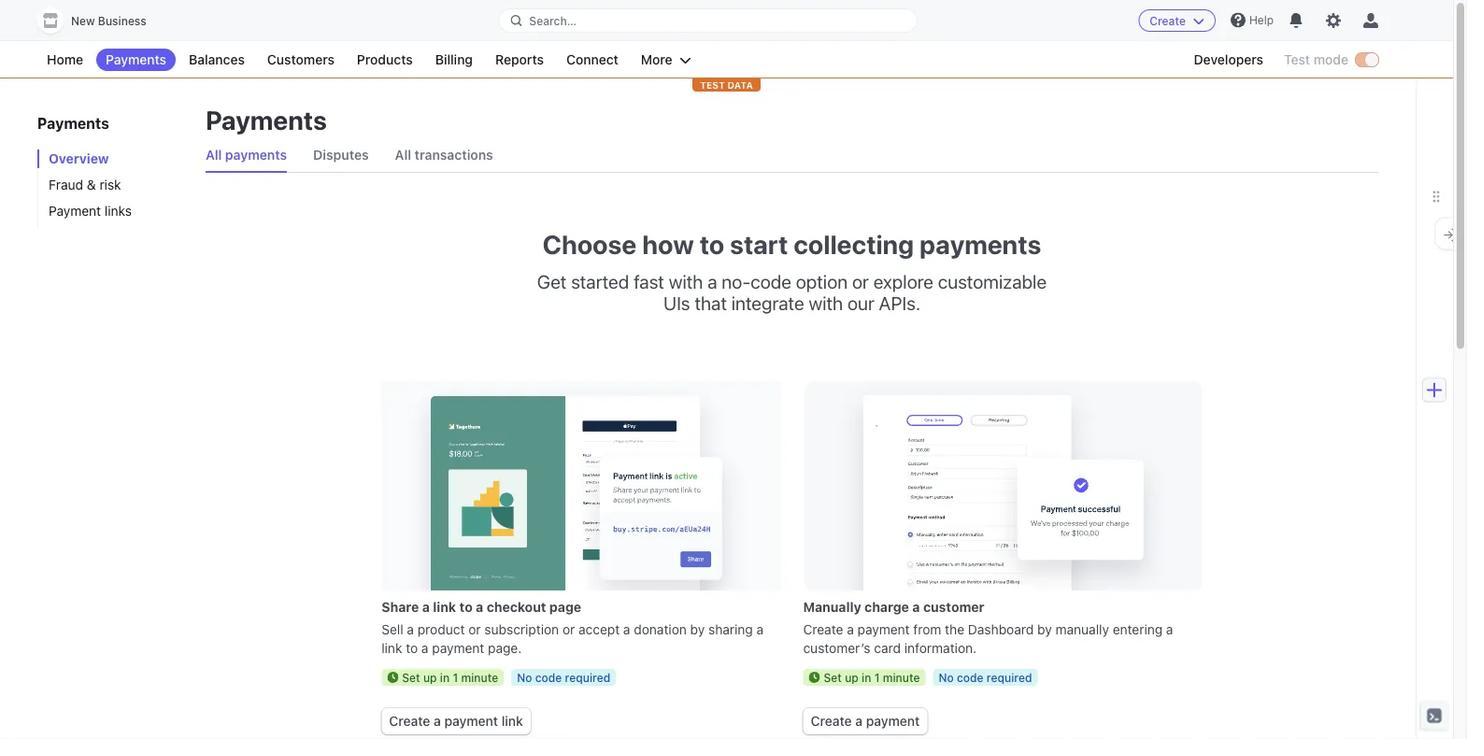 Task type: vqa. For each thing, say whether or not it's contained in the screenshot.
New Business
yes



Task type: describe. For each thing, give the bounding box(es) containing it.
manually charge a customer create a payment from the dashboard by manually entering a customer's card information.
[[803, 600, 1173, 656]]

create for create a payment link
[[389, 714, 430, 729]]

2 horizontal spatial to
[[700, 229, 725, 259]]

home link
[[37, 49, 93, 71]]

create a payment link
[[389, 714, 523, 729]]

manually
[[803, 600, 861, 615]]

payments inside payments link
[[106, 52, 166, 67]]

reports link
[[486, 49, 553, 71]]

a inside get started fast with a no-code option or explore customizable uis that integrate with our apis.
[[708, 270, 717, 292]]

overview
[[49, 151, 109, 166]]

entering
[[1113, 622, 1163, 637]]

test
[[1284, 52, 1310, 67]]

test data
[[700, 79, 753, 90]]

billing link
[[426, 49, 482, 71]]

our
[[848, 292, 875, 314]]

reports
[[495, 52, 544, 67]]

customer
[[923, 600, 985, 615]]

explore
[[874, 270, 934, 292]]

the
[[945, 622, 965, 637]]

checkout
[[487, 600, 546, 615]]

page.
[[488, 641, 522, 656]]

0 horizontal spatial with
[[669, 270, 703, 292]]

balances link
[[180, 49, 254, 71]]

no code required for manually charge a customer
[[939, 671, 1032, 684]]

all transactions link
[[395, 138, 493, 172]]

fraud & risk
[[49, 177, 121, 193]]

started
[[571, 270, 629, 292]]

payment down card
[[866, 714, 920, 729]]

overview link
[[37, 150, 187, 168]]

set for create a payment from the dashboard by manually entering a customer's card information.
[[824, 671, 842, 684]]

customizable
[[938, 270, 1047, 292]]

test
[[700, 79, 725, 90]]

disputes
[[313, 147, 369, 163]]

page
[[549, 600, 581, 615]]

1 horizontal spatial with
[[809, 292, 843, 314]]

set up in 1 minute for create
[[824, 671, 920, 684]]

card
[[874, 641, 901, 656]]

code inside get started fast with a no-code option or explore customizable uis that integrate with our apis.
[[751, 270, 792, 292]]

customers link
[[258, 49, 344, 71]]

create a payment link link
[[382, 709, 531, 735]]

payments for all payments
[[206, 104, 327, 135]]

2 horizontal spatial link
[[502, 714, 523, 729]]

payments for overview
[[37, 114, 109, 132]]

apis.
[[879, 292, 921, 314]]

sharing
[[708, 622, 753, 637]]

payment down page.
[[444, 714, 498, 729]]

fraud & risk link
[[37, 176, 187, 194]]

1 vertical spatial to
[[459, 600, 473, 615]]

data
[[728, 79, 753, 90]]

from
[[913, 622, 942, 637]]

charge
[[865, 600, 909, 615]]

1 for checkout
[[453, 671, 458, 684]]

payment
[[49, 203, 101, 219]]

connect
[[566, 52, 619, 67]]

manually
[[1056, 622, 1109, 637]]

billing
[[435, 52, 473, 67]]

tab list containing all payments
[[206, 138, 1379, 173]]

minute for create a payment
[[883, 671, 920, 684]]

accept
[[579, 622, 620, 637]]

mode
[[1314, 52, 1349, 67]]

minute for create a payment link
[[461, 671, 498, 684]]

set for sell a product or subscription or accept a donation by sharing a link to a payment page.
[[402, 671, 420, 684]]

products link
[[348, 49, 422, 71]]

required for subscription
[[565, 671, 610, 684]]

all for all payments
[[206, 147, 222, 163]]

more
[[641, 52, 673, 67]]

fraud
[[49, 177, 83, 193]]

connect link
[[557, 49, 628, 71]]

risk
[[100, 177, 121, 193]]

balances
[[189, 52, 245, 67]]

sell
[[382, 622, 403, 637]]

new business
[[71, 14, 146, 28]]

option
[[796, 270, 848, 292]]

products
[[357, 52, 413, 67]]

no for create a payment
[[939, 671, 954, 684]]

a inside create a payment link
[[855, 714, 863, 729]]

choose
[[543, 229, 637, 259]]

by inside share a link to a checkout page sell a product or subscription or accept a donation by sharing a link to a payment page.
[[690, 622, 705, 637]]

in for create
[[862, 671, 871, 684]]

all for all transactions
[[395, 147, 411, 163]]

a inside create a payment link link
[[434, 714, 441, 729]]



Task type: locate. For each thing, give the bounding box(es) containing it.
0 horizontal spatial minute
[[461, 671, 498, 684]]

2 in from the left
[[862, 671, 871, 684]]

no code required down manually charge a customer create a payment from the dashboard by manually entering a customer's card information.
[[939, 671, 1032, 684]]

choose how to start collecting payments
[[543, 229, 1041, 259]]

1 minute from the left
[[461, 671, 498, 684]]

developers
[[1194, 52, 1264, 67]]

links
[[105, 203, 132, 219]]

product
[[418, 622, 465, 637]]

integrate
[[732, 292, 804, 314]]

a
[[708, 270, 717, 292], [422, 600, 430, 615], [476, 600, 483, 615], [913, 600, 920, 615], [407, 622, 414, 637], [623, 622, 630, 637], [757, 622, 764, 637], [847, 622, 854, 637], [1166, 622, 1173, 637], [421, 641, 429, 656], [434, 714, 441, 729], [855, 714, 863, 729]]

payments up overview
[[37, 114, 109, 132]]

payments left disputes
[[225, 147, 287, 163]]

to up 'product'
[[459, 600, 473, 615]]

payments up the customizable at the top right of the page
[[920, 229, 1041, 259]]

1 horizontal spatial required
[[987, 671, 1032, 684]]

payment links link
[[37, 202, 187, 221]]

collecting
[[794, 229, 914, 259]]

0 horizontal spatial payments
[[225, 147, 287, 163]]

no code required
[[517, 671, 610, 684], [939, 671, 1032, 684]]

set up in 1 minute down card
[[824, 671, 920, 684]]

or inside get started fast with a no-code option or explore customizable uis that integrate with our apis.
[[852, 270, 869, 292]]

by left sharing
[[690, 622, 705, 637]]

business
[[98, 14, 146, 28]]

&
[[87, 177, 96, 193]]

get
[[537, 270, 567, 292]]

0 vertical spatial to
[[700, 229, 725, 259]]

with right fast
[[669, 270, 703, 292]]

test mode
[[1284, 52, 1349, 67]]

1 horizontal spatial in
[[862, 671, 871, 684]]

get started fast with a no-code option or explore customizable uis that integrate with our apis.
[[537, 270, 1047, 314]]

help
[[1249, 14, 1274, 27]]

payments down business
[[106, 52, 166, 67]]

link down sell
[[382, 641, 402, 656]]

payment up card
[[858, 622, 910, 637]]

2 no code required from the left
[[939, 671, 1032, 684]]

1 horizontal spatial up
[[845, 671, 859, 684]]

new business button
[[37, 7, 165, 34]]

up down 'product'
[[423, 671, 437, 684]]

how
[[642, 229, 694, 259]]

create a payment
[[811, 714, 920, 729]]

by inside manually charge a customer create a payment from the dashboard by manually entering a customer's card information.
[[1037, 622, 1052, 637]]

1 no code required from the left
[[517, 671, 610, 684]]

to down 'product'
[[406, 641, 418, 656]]

1 set up in 1 minute from the left
[[402, 671, 498, 684]]

1 horizontal spatial set
[[824, 671, 842, 684]]

all
[[206, 147, 222, 163], [395, 147, 411, 163]]

create for create a payment
[[811, 714, 852, 729]]

more button
[[632, 49, 701, 71]]

create a payment link
[[803, 709, 927, 735]]

dashboard
[[968, 622, 1034, 637]]

1 horizontal spatial payments
[[920, 229, 1041, 259]]

all payments
[[206, 147, 287, 163]]

0 horizontal spatial or
[[469, 622, 481, 637]]

to right how
[[700, 229, 725, 259]]

1 horizontal spatial 1
[[874, 671, 880, 684]]

information.
[[904, 641, 977, 656]]

1 horizontal spatial no code required
[[939, 671, 1032, 684]]

1 horizontal spatial to
[[459, 600, 473, 615]]

transactions
[[415, 147, 493, 163]]

0 horizontal spatial 1
[[453, 671, 458, 684]]

create inside button
[[1150, 14, 1186, 27]]

1 horizontal spatial set up in 1 minute
[[824, 671, 920, 684]]

2 set up in 1 minute from the left
[[824, 671, 920, 684]]

create up customer's
[[803, 622, 843, 637]]

payment
[[858, 622, 910, 637], [432, 641, 484, 656], [444, 714, 498, 729], [866, 714, 920, 729]]

or
[[852, 270, 869, 292], [469, 622, 481, 637], [563, 622, 575, 637]]

payment inside share a link to a checkout page sell a product or subscription or accept a donation by sharing a link to a payment page.
[[432, 641, 484, 656]]

disputes link
[[313, 138, 369, 172]]

code
[[751, 270, 792, 292], [535, 671, 562, 684], [957, 671, 984, 684]]

no
[[517, 671, 532, 684], [939, 671, 954, 684]]

all transactions
[[395, 147, 493, 163]]

2 no from the left
[[939, 671, 954, 684]]

no code required for share a link to a checkout page
[[517, 671, 610, 684]]

1 horizontal spatial all
[[395, 147, 411, 163]]

all payments link
[[206, 138, 287, 172]]

code for manually charge a customer create a payment from the dashboard by manually entering a customer's card information.
[[957, 671, 984, 684]]

help button
[[1223, 5, 1281, 35]]

1 horizontal spatial link
[[433, 600, 456, 615]]

set up in 1 minute up create a payment link
[[402, 671, 498, 684]]

2 required from the left
[[987, 671, 1032, 684]]

code for share a link to a checkout page sell a product or subscription or accept a donation by sharing a link to a payment page.
[[535, 671, 562, 684]]

2 vertical spatial to
[[406, 641, 418, 656]]

create button
[[1139, 9, 1216, 32]]

2 minute from the left
[[883, 671, 920, 684]]

subscription
[[484, 622, 559, 637]]

0 horizontal spatial in
[[440, 671, 450, 684]]

payments up all payments
[[206, 104, 327, 135]]

create down customer's
[[811, 714, 852, 729]]

new
[[71, 14, 95, 28]]

2 up from the left
[[845, 671, 859, 684]]

1 up create a payment link
[[453, 671, 458, 684]]

0 horizontal spatial link
[[382, 641, 402, 656]]

1 for a
[[874, 671, 880, 684]]

1 no from the left
[[517, 671, 532, 684]]

link down page.
[[502, 714, 523, 729]]

no code required down share a link to a checkout page sell a product or subscription or accept a donation by sharing a link to a payment page.
[[517, 671, 610, 684]]

1 horizontal spatial code
[[751, 270, 792, 292]]

with left our
[[809, 292, 843, 314]]

share
[[382, 600, 419, 615]]

developers link
[[1185, 49, 1273, 71]]

0 horizontal spatial by
[[690, 622, 705, 637]]

create for create
[[1150, 14, 1186, 27]]

required
[[565, 671, 610, 684], [987, 671, 1032, 684]]

notifications image
[[1289, 13, 1304, 28]]

in down customer's
[[862, 671, 871, 684]]

link up 'product'
[[433, 600, 456, 615]]

0 horizontal spatial code
[[535, 671, 562, 684]]

minute
[[461, 671, 498, 684], [883, 671, 920, 684]]

payment down 'product'
[[432, 641, 484, 656]]

0 horizontal spatial all
[[206, 147, 222, 163]]

2 vertical spatial link
[[502, 714, 523, 729]]

2 by from the left
[[1037, 622, 1052, 637]]

in for a
[[440, 671, 450, 684]]

fast
[[634, 270, 664, 292]]

no down page.
[[517, 671, 532, 684]]

share a link to a checkout page sell a product or subscription or accept a donation by sharing a link to a payment page.
[[382, 600, 764, 656]]

0 horizontal spatial set
[[402, 671, 420, 684]]

donation
[[634, 622, 687, 637]]

payments inside tab list
[[225, 147, 287, 163]]

1 vertical spatial payments
[[920, 229, 1041, 259]]

2 horizontal spatial code
[[957, 671, 984, 684]]

uis
[[664, 292, 690, 314]]

2 horizontal spatial or
[[852, 270, 869, 292]]

customers
[[267, 52, 335, 67]]

2 set from the left
[[824, 671, 842, 684]]

payments
[[106, 52, 166, 67], [206, 104, 327, 135], [37, 114, 109, 132]]

up for manually charge a customer create a payment from the dashboard by manually entering a customer's card information.
[[845, 671, 859, 684]]

set up in 1 minute for a
[[402, 671, 498, 684]]

payments link
[[96, 49, 176, 71]]

no-
[[722, 270, 751, 292]]

1 horizontal spatial no
[[939, 671, 954, 684]]

minute down page.
[[461, 671, 498, 684]]

or right 'product'
[[469, 622, 481, 637]]

1 required from the left
[[565, 671, 610, 684]]

0 horizontal spatial to
[[406, 641, 418, 656]]

start
[[730, 229, 788, 259]]

1 all from the left
[[206, 147, 222, 163]]

up for share a link to a checkout page sell a product or subscription or accept a donation by sharing a link to a payment page.
[[423, 671, 437, 684]]

no for create a payment link
[[517, 671, 532, 684]]

2 1 from the left
[[874, 671, 880, 684]]

set
[[402, 671, 420, 684], [824, 671, 842, 684]]

set down customer's
[[824, 671, 842, 684]]

home
[[47, 52, 83, 67]]

1 vertical spatial link
[[382, 641, 402, 656]]

1 by from the left
[[690, 622, 705, 637]]

1 1 from the left
[[453, 671, 458, 684]]

required for manually
[[987, 671, 1032, 684]]

1 in from the left
[[440, 671, 450, 684]]

or down the page
[[563, 622, 575, 637]]

to
[[700, 229, 725, 259], [459, 600, 473, 615], [406, 641, 418, 656]]

Search… text field
[[499, 9, 917, 32]]

customer's
[[803, 641, 871, 656]]

in up create a payment link
[[440, 671, 450, 684]]

that
[[695, 292, 727, 314]]

required down dashboard
[[987, 671, 1032, 684]]

payment inside manually charge a customer create a payment from the dashboard by manually entering a customer's card information.
[[858, 622, 910, 637]]

with
[[669, 270, 703, 292], [809, 292, 843, 314]]

up down customer's
[[845, 671, 859, 684]]

minute down card
[[883, 671, 920, 684]]

code down subscription
[[535, 671, 562, 684]]

create
[[1150, 14, 1186, 27], [803, 622, 843, 637], [389, 714, 430, 729], [811, 714, 852, 729]]

by left manually
[[1037, 622, 1052, 637]]

1 horizontal spatial or
[[563, 622, 575, 637]]

code down 'information.'
[[957, 671, 984, 684]]

by
[[690, 622, 705, 637], [1037, 622, 1052, 637]]

or down collecting
[[852, 270, 869, 292]]

1
[[453, 671, 458, 684], [874, 671, 880, 684]]

search…
[[529, 14, 577, 27]]

create up developers link
[[1150, 14, 1186, 27]]

1 set from the left
[[402, 671, 420, 684]]

up
[[423, 671, 437, 684], [845, 671, 859, 684]]

tab list
[[206, 138, 1379, 173]]

Search… search field
[[499, 9, 917, 32]]

0 vertical spatial link
[[433, 600, 456, 615]]

create inside manually charge a customer create a payment from the dashboard by manually entering a customer's card information.
[[803, 622, 843, 637]]

code down start
[[751, 270, 792, 292]]

set down sell
[[402, 671, 420, 684]]

required down accept
[[565, 671, 610, 684]]

no down 'information.'
[[939, 671, 954, 684]]

payment links
[[49, 203, 132, 219]]

0 vertical spatial payments
[[225, 147, 287, 163]]

create down sell
[[389, 714, 430, 729]]

in
[[440, 671, 450, 684], [862, 671, 871, 684]]

0 horizontal spatial no code required
[[517, 671, 610, 684]]

2 all from the left
[[395, 147, 411, 163]]

0 horizontal spatial no
[[517, 671, 532, 684]]

0 horizontal spatial required
[[565, 671, 610, 684]]

1 horizontal spatial by
[[1037, 622, 1052, 637]]

link
[[433, 600, 456, 615], [382, 641, 402, 656], [502, 714, 523, 729]]

1 up from the left
[[423, 671, 437, 684]]

0 horizontal spatial set up in 1 minute
[[402, 671, 498, 684]]

1 down card
[[874, 671, 880, 684]]

1 horizontal spatial minute
[[883, 671, 920, 684]]

0 horizontal spatial up
[[423, 671, 437, 684]]



